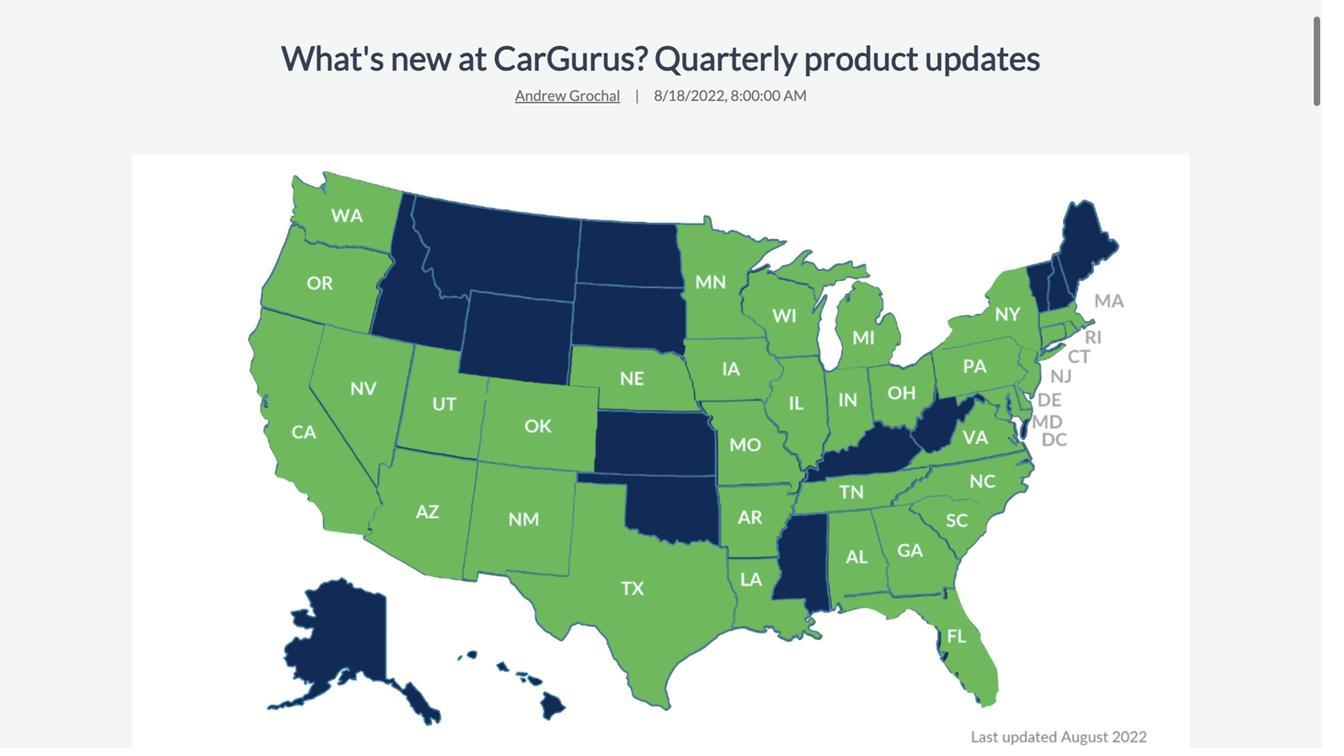 Task type: vqa. For each thing, say whether or not it's contained in the screenshot.
the updates...
no



Task type: describe. For each thing, give the bounding box(es) containing it.
quarterly
[[655, 38, 798, 77]]

grochal
[[569, 87, 621, 104]]

am
[[784, 87, 807, 104]]

updates
[[925, 38, 1041, 77]]

product
[[804, 38, 919, 77]]

8/18/2022, 8:00:00 am
[[654, 87, 807, 104]]

andrew
[[515, 87, 567, 104]]



Task type: locate. For each thing, give the bounding box(es) containing it.
8:00:00
[[731, 87, 781, 104]]

what's
[[281, 38, 385, 77]]

cargurus?
[[494, 38, 648, 77]]

andrew grochal
[[515, 87, 621, 104]]

new
[[391, 38, 452, 77]]

what's new at cargurus? quarterly product updates
[[281, 38, 1041, 77]]

at
[[458, 38, 487, 77]]

|
[[635, 87, 640, 104]]

8/18/2022,
[[654, 87, 728, 104]]



